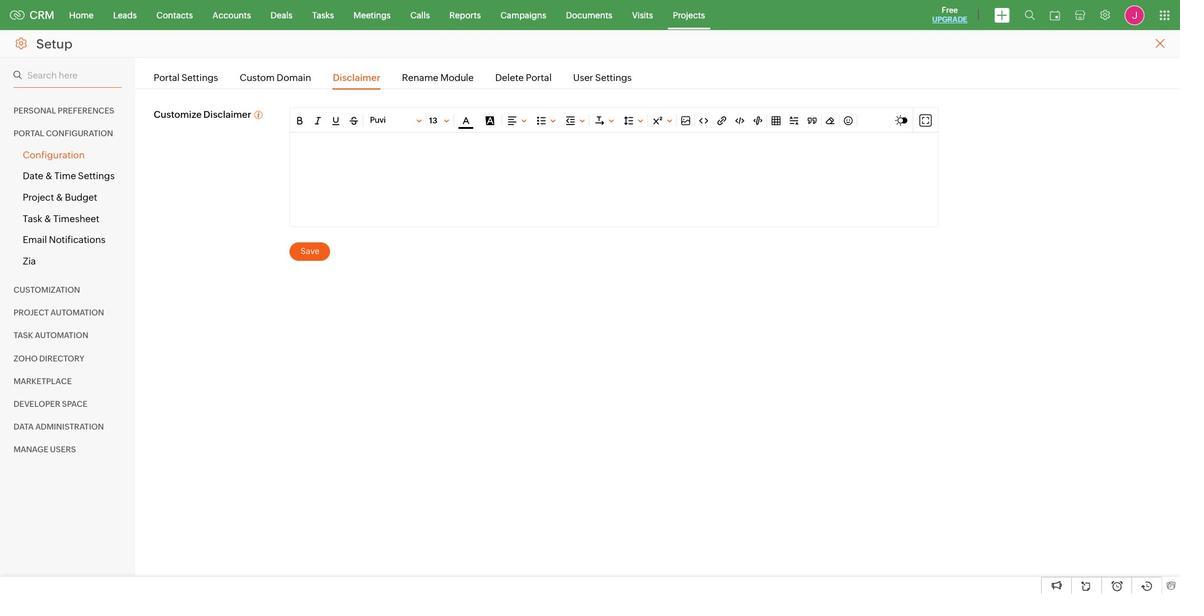 Task type: vqa. For each thing, say whether or not it's contained in the screenshot.
calls link
yes



Task type: locate. For each thing, give the bounding box(es) containing it.
home
[[69, 10, 94, 20]]

create menu element
[[987, 0, 1017, 30]]

leads link
[[103, 0, 147, 30]]

contacts
[[156, 10, 193, 20]]

meetings
[[354, 10, 391, 20]]

projects link
[[663, 0, 715, 30]]

create menu image
[[994, 8, 1010, 22]]

contacts link
[[147, 0, 203, 30]]

documents link
[[556, 0, 622, 30]]

documents
[[566, 10, 612, 20]]

free upgrade
[[932, 6, 967, 24]]

profile image
[[1125, 5, 1144, 25]]

free
[[942, 6, 958, 15]]

search image
[[1025, 10, 1035, 20]]

profile element
[[1117, 0, 1152, 30]]

accounts
[[213, 10, 251, 20]]

campaigns
[[500, 10, 546, 20]]

visits link
[[622, 0, 663, 30]]

campaigns link
[[491, 0, 556, 30]]

search element
[[1017, 0, 1042, 30]]

reports
[[449, 10, 481, 20]]

leads
[[113, 10, 137, 20]]



Task type: describe. For each thing, give the bounding box(es) containing it.
calls
[[410, 10, 430, 20]]

meetings link
[[344, 0, 401, 30]]

crm link
[[10, 9, 54, 22]]

visits
[[632, 10, 653, 20]]

calendar image
[[1050, 10, 1060, 20]]

home link
[[59, 0, 103, 30]]

calls link
[[401, 0, 440, 30]]

tasks
[[312, 10, 334, 20]]

crm
[[30, 9, 54, 22]]

projects
[[673, 10, 705, 20]]

accounts link
[[203, 0, 261, 30]]

deals
[[271, 10, 292, 20]]

reports link
[[440, 0, 491, 30]]

tasks link
[[302, 0, 344, 30]]

deals link
[[261, 0, 302, 30]]

upgrade
[[932, 15, 967, 24]]



